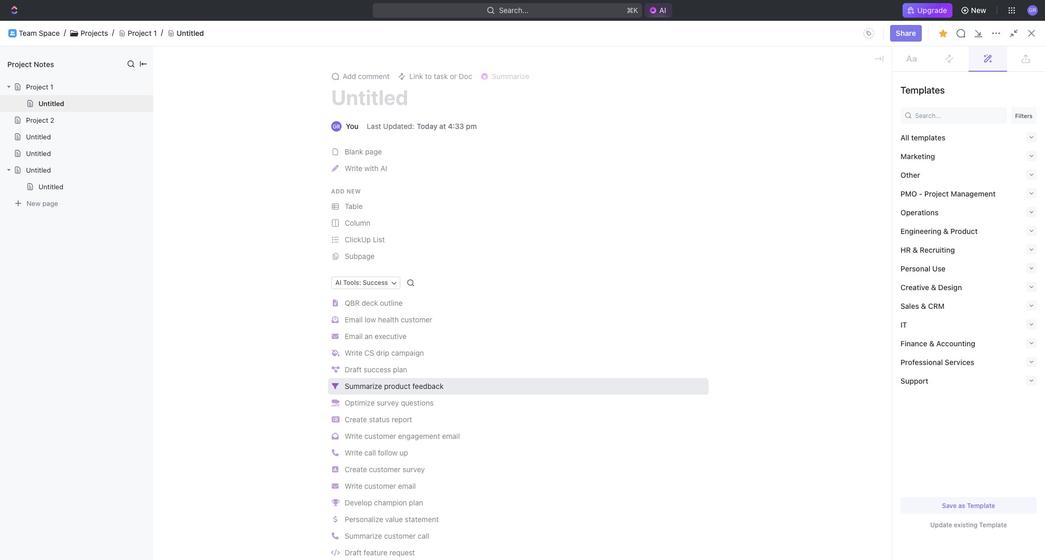 Task type: vqa. For each thing, say whether or not it's contained in the screenshot.
Add Task corresponding to the leftmost ADD TASK button
no



Task type: describe. For each thing, give the bounding box(es) containing it.
engagement
[[398, 432, 440, 440]]

draft for draft success plan
[[345, 365, 362, 374]]

value
[[385, 515, 403, 524]]

other
[[901, 170, 920, 179]]

docs inside button
[[970, 29, 987, 37]]

column
[[345, 218, 371, 227]]

campaign
[[391, 348, 424, 357]]

marketing
[[901, 152, 935, 160]]

as
[[959, 502, 966, 509]]

write for write call follow up
[[345, 448, 363, 457]]

0 horizontal spatial project 1
[[26, 83, 53, 91]]

personalize value statement button
[[328, 511, 709, 528]]

sidebar navigation
[[0, 21, 133, 560]]

hr & recruiting
[[901, 245, 955, 254]]

page for new page
[[42, 199, 58, 207]]

user group image for the topmost team space link
[[10, 31, 15, 35]]

call inside write call follow up 'button'
[[365, 448, 376, 457]]

team space inside 'sidebar' navigation
[[25, 202, 66, 211]]

fill drip image
[[332, 350, 339, 357]]

subpage
[[345, 252, 375, 261]]

table
[[345, 202, 363, 211]]

1 vertical spatial 1
[[50, 83, 53, 91]]

last
[[367, 122, 381, 131]]

ai tools: success button
[[331, 277, 401, 289]]

hr
[[901, 245, 911, 254]]

write call follow up button
[[328, 445, 709, 461]]

phone image
[[332, 533, 339, 540]]

pmo - project management
[[901, 189, 996, 198]]

qbr
[[345, 298, 360, 307]]

draft success plan
[[345, 365, 407, 374]]

envelope open image
[[332, 433, 339, 440]]

creative & design
[[901, 283, 962, 291]]

summarize customer call
[[345, 531, 429, 540]]

email an executive button
[[328, 328, 709, 345]]

0 vertical spatial team space link
[[19, 28, 60, 38]]

5 cell from the left
[[848, 200, 931, 218]]

or
[[450, 72, 457, 81]]

project down project notes
[[26, 83, 48, 91]]

develop champion plan button
[[328, 495, 709, 511]]

email inside write customer email button
[[398, 482, 416, 490]]

personal use
[[901, 264, 946, 273]]

3 column header from the left
[[644, 183, 765, 200]]

champion
[[374, 498, 407, 507]]

creative
[[901, 283, 929, 291]]

new
[[347, 188, 361, 194]]

dropdown menu image
[[861, 25, 877, 42]]

request
[[390, 548, 415, 557]]

summarize customer call button
[[328, 528, 709, 544]]

feature
[[364, 548, 388, 557]]

ai inside write with ai button
[[381, 164, 387, 173]]

summarize product feedback button
[[328, 378, 709, 395]]

sales
[[901, 301, 919, 310]]

task
[[434, 72, 448, 81]]

create for create customer survey
[[345, 465, 367, 474]]

finance
[[901, 339, 928, 348]]

qbr deck outline
[[345, 298, 403, 307]]

link to task or doc
[[409, 72, 472, 81]]

write cs drip campaign button
[[328, 345, 709, 361]]

pmo
[[901, 189, 917, 198]]

search
[[944, 29, 968, 37]]

project 2
[[26, 116, 54, 124]]

add comment
[[343, 72, 390, 81]]

blank
[[345, 147, 363, 156]]

sharing table
[[145, 183, 1033, 219]]

summarize for summarize customer call
[[345, 531, 382, 540]]

template for save as template
[[967, 502, 995, 509]]

& for finance
[[929, 339, 935, 348]]

add for add comment
[[343, 72, 356, 81]]

write with ai
[[345, 164, 387, 173]]

design
[[938, 283, 962, 291]]

table button
[[328, 198, 709, 215]]

2 column header from the left
[[540, 183, 644, 200]]

summarize button
[[476, 69, 534, 84]]

write for write cs drip campaign
[[345, 348, 363, 357]]

qbr deck outline button
[[328, 295, 709, 312]]

clickup list
[[345, 235, 385, 244]]

4 column header from the left
[[765, 183, 848, 200]]

tools:
[[343, 279, 361, 287]]

create customer survey
[[345, 465, 425, 474]]

list
[[373, 235, 385, 244]]

ai for ai tools: success
[[335, 279, 342, 287]]

rectangle list image
[[332, 416, 339, 423]]

project notes
[[7, 60, 54, 68]]

1 vertical spatial team space link
[[25, 199, 126, 215]]

email inside write customer engagement email button
[[442, 432, 460, 440]]

1 horizontal spatial docs
[[151, 29, 169, 37]]

all
[[901, 133, 909, 142]]

draft feature request
[[345, 548, 415, 557]]

new doc button
[[998, 25, 1041, 42]]

envelope image for write customer email
[[332, 483, 339, 490]]

1 column header from the left
[[145, 183, 157, 200]]

write cs drip campaign
[[345, 348, 424, 357]]

dollar sign image
[[333, 516, 338, 523]]

search docs
[[944, 29, 987, 37]]

executive
[[375, 332, 407, 341]]

plan for develop champion plan
[[409, 498, 423, 507]]

3 cell from the left
[[644, 200, 765, 218]]

page for blank page
[[365, 147, 382, 156]]

new for new page
[[27, 199, 41, 207]]

personalize value statement
[[345, 515, 439, 524]]

optimize survey questions button
[[328, 395, 709, 411]]

clickup list button
[[328, 231, 709, 248]]

tab list containing assigned
[[158, 162, 406, 183]]

search docs button
[[929, 25, 994, 42]]

sharing row
[[145, 183, 1033, 200]]

new button
[[957, 2, 993, 19]]

write for write customer engagement email
[[345, 432, 363, 440]]

create for create status report
[[345, 415, 367, 424]]

save as template
[[942, 502, 995, 509]]

write customer email button
[[328, 478, 709, 495]]

& for engineering
[[944, 226, 949, 235]]

envelope image for email an executive
[[332, 333, 339, 340]]

dashboards
[[25, 107, 65, 116]]

gr inside dropdown button
[[1029, 7, 1037, 13]]

0 vertical spatial project 1
[[128, 28, 157, 37]]

updated:
[[383, 122, 414, 131]]

1 cell from the left
[[145, 200, 157, 218]]

call inside summarize customer call button
[[418, 531, 429, 540]]

optimize survey questions
[[345, 398, 434, 407]]

email an executive
[[345, 332, 407, 341]]

summarize product feedback
[[345, 382, 444, 391]]

ai tools: success
[[335, 279, 388, 287]]



Task type: locate. For each thing, give the bounding box(es) containing it.
1 horizontal spatial doc
[[1021, 29, 1035, 37]]

0 horizontal spatial 1
[[50, 83, 53, 91]]

plan up statement
[[409, 498, 423, 507]]

& left product
[[944, 226, 949, 235]]

call
[[365, 448, 376, 457], [418, 531, 429, 540]]

0 vertical spatial add
[[343, 72, 356, 81]]

1 vertical spatial draft
[[345, 548, 362, 557]]

0 vertical spatial template
[[967, 502, 995, 509]]

envelope image up trophy icon
[[332, 483, 339, 490]]

sharing
[[938, 187, 960, 195]]

1 horizontal spatial ai
[[381, 164, 387, 173]]

1 vertical spatial doc
[[459, 72, 472, 81]]

optimize
[[345, 398, 375, 407]]

summarize for summarize
[[492, 72, 529, 81]]

favorites button
[[4, 149, 40, 161]]

0 vertical spatial summarize
[[492, 72, 529, 81]]

column header
[[145, 183, 157, 200], [540, 183, 644, 200], [644, 183, 765, 200], [765, 183, 848, 200]]

1 create from the top
[[345, 415, 367, 424]]

1 vertical spatial summarize
[[345, 382, 382, 391]]

0 vertical spatial gr
[[1029, 7, 1037, 13]]

1 email from the top
[[345, 315, 363, 324]]

create right square poll vertical image
[[345, 465, 367, 474]]

archived
[[373, 167, 404, 176]]

doc right or
[[459, 72, 472, 81]]

0 horizontal spatial email
[[398, 482, 416, 490]]

1 vertical spatial project 1
[[26, 83, 53, 91]]

write up develop
[[345, 482, 363, 490]]

1 vertical spatial team space
[[25, 202, 66, 211]]

1 vertical spatial survey
[[403, 465, 425, 474]]

customer for engagement
[[365, 432, 396, 440]]

2 write from the top
[[345, 348, 363, 357]]

0 horizontal spatial doc
[[459, 72, 472, 81]]

2 vertical spatial ai
[[335, 279, 342, 287]]

draft
[[345, 365, 362, 374], [345, 548, 362, 557]]

draft success plan button
[[328, 361, 709, 378]]

plan for draft success plan
[[393, 365, 407, 374]]

customer inside "button"
[[369, 465, 401, 474]]

1 horizontal spatial page
[[365, 147, 382, 156]]

cell
[[145, 200, 157, 218], [540, 200, 644, 218], [644, 200, 765, 218], [765, 200, 848, 218], [848, 200, 931, 218]]

0 vertical spatial ai
[[659, 6, 666, 15]]

0 horizontal spatial gr
[[333, 123, 340, 129]]

templates
[[911, 133, 946, 142]]

write down blank
[[345, 164, 363, 173]]

ai right ⌘k
[[659, 6, 666, 15]]

envelope image
[[332, 333, 339, 340], [332, 483, 339, 490]]

2 horizontal spatial new
[[1004, 29, 1019, 37]]

professional services
[[901, 358, 975, 366]]

1 vertical spatial space
[[45, 202, 66, 211]]

email for email an executive
[[345, 332, 363, 341]]

2 horizontal spatial docs
[[970, 29, 987, 37]]

survey down "up"
[[403, 465, 425, 474]]

2 envelope image from the top
[[332, 483, 339, 490]]

gr left you
[[333, 123, 340, 129]]

survey inside optimize survey questions button
[[377, 398, 399, 407]]

& right finance
[[929, 339, 935, 348]]

1 envelope image from the top
[[332, 333, 339, 340]]

0 vertical spatial draft
[[345, 365, 362, 374]]

email left an
[[345, 332, 363, 341]]

new for new
[[971, 6, 987, 15]]

0 vertical spatial user group image
[[10, 31, 15, 35]]

tab list
[[158, 162, 406, 183]]

& for creative
[[931, 283, 936, 291]]

draft right diagram project icon on the bottom of page
[[345, 365, 362, 374]]

diagram project image
[[332, 366, 339, 373]]

follow
[[378, 448, 398, 457]]

ai right with
[[381, 164, 387, 173]]

email for email low health customer
[[345, 315, 363, 324]]

gr button
[[1024, 2, 1041, 19]]

write left cs
[[345, 348, 363, 357]]

space for bottom team space link
[[45, 202, 66, 211]]

0 vertical spatial space
[[39, 28, 60, 37]]

ai left tools:
[[335, 279, 342, 287]]

product
[[384, 382, 411, 391]]

0 horizontal spatial docs
[[25, 89, 42, 98]]

write for write customer email
[[345, 482, 363, 490]]

& left crm
[[921, 301, 926, 310]]

project 1
[[128, 28, 157, 37], [26, 83, 53, 91]]

favorites
[[457, 71, 493, 81], [8, 151, 36, 159]]

template for update existing template
[[979, 521, 1007, 529]]

& for hr
[[913, 245, 918, 254]]

user group image inside 'sidebar' navigation
[[11, 204, 18, 210]]

1 vertical spatial favorites
[[8, 151, 36, 159]]

feedback
[[413, 382, 444, 391]]

& for sales
[[921, 301, 926, 310]]

create down optimize
[[345, 415, 367, 424]]

template right as
[[967, 502, 995, 509]]

1 horizontal spatial 1
[[154, 28, 157, 37]]

outline
[[380, 298, 403, 307]]

0 vertical spatial new
[[971, 6, 987, 15]]

engineering & product
[[901, 226, 978, 235]]

team inside 'sidebar' navigation
[[25, 202, 43, 211]]

user group image left new page
[[11, 204, 18, 210]]

trophy image
[[332, 499, 339, 506]]

write inside write customer email button
[[345, 482, 363, 490]]

blank page button
[[328, 144, 709, 160]]

1 horizontal spatial survey
[[403, 465, 425, 474]]

you
[[346, 122, 359, 131]]

ai button
[[645, 3, 673, 18]]

team space down spaces
[[25, 202, 66, 211]]

summarize inside dropdown button
[[492, 72, 529, 81]]

square poll vertical image
[[332, 466, 338, 473]]

customer up develop champion plan
[[365, 482, 396, 490]]

1 vertical spatial create
[[345, 465, 367, 474]]

team space link
[[19, 28, 60, 38], [25, 199, 126, 215]]

survey down summarize product feedback
[[377, 398, 399, 407]]

team space
[[19, 28, 60, 37], [25, 202, 66, 211]]

0 horizontal spatial new
[[27, 199, 41, 207]]

1 vertical spatial call
[[418, 531, 429, 540]]

3 write from the top
[[345, 432, 363, 440]]

0 vertical spatial doc
[[1021, 29, 1035, 37]]

save
[[942, 502, 957, 509]]

write customer email
[[345, 482, 416, 490]]

0 vertical spatial 1
[[154, 28, 157, 37]]

assigned button
[[330, 162, 367, 183]]

email
[[442, 432, 460, 440], [398, 482, 416, 490]]

&
[[944, 226, 949, 235], [913, 245, 918, 254], [931, 283, 936, 291], [921, 301, 926, 310], [929, 339, 935, 348]]

existing
[[954, 521, 978, 529]]

1 vertical spatial envelope image
[[332, 483, 339, 490]]

1 vertical spatial page
[[42, 199, 58, 207]]

call down statement
[[418, 531, 429, 540]]

Search... text field
[[906, 108, 1003, 123]]

project left 2
[[26, 116, 48, 124]]

1 vertical spatial new
[[1004, 29, 1019, 37]]

2 horizontal spatial ai
[[659, 6, 666, 15]]

dashboards link
[[4, 103, 128, 120]]

template right existing
[[979, 521, 1007, 529]]

1 vertical spatial ai
[[381, 164, 387, 173]]

crm
[[928, 301, 945, 310]]

0 vertical spatial survey
[[377, 398, 399, 407]]

new for new doc
[[1004, 29, 1019, 37]]

ai inside ai tools: success button
[[335, 279, 342, 287]]

update existing template
[[931, 521, 1007, 529]]

2 email from the top
[[345, 332, 363, 341]]

success
[[363, 279, 388, 287]]

1 vertical spatial add
[[331, 188, 345, 194]]

ai
[[659, 6, 666, 15], [381, 164, 387, 173], [335, 279, 342, 287]]

docs inside 'sidebar' navigation
[[25, 89, 42, 98]]

search...
[[499, 6, 528, 15]]

0 horizontal spatial call
[[365, 448, 376, 457]]

envelope image inside the email an executive button
[[332, 333, 339, 340]]

4 write from the top
[[345, 448, 363, 457]]

new page
[[27, 199, 58, 207]]

1 horizontal spatial project 1
[[128, 28, 157, 37]]

0 vertical spatial email
[[345, 315, 363, 324]]

customer up 'request'
[[384, 531, 416, 540]]

team down spaces
[[25, 202, 43, 211]]

1 vertical spatial email
[[398, 482, 416, 490]]

write inside write customer engagement email button
[[345, 432, 363, 440]]

templates
[[901, 85, 945, 96]]

project right projects at the top left
[[128, 28, 152, 37]]

create status report button
[[328, 411, 709, 428]]

column button
[[328, 215, 709, 231]]

4 cell from the left
[[765, 200, 848, 218]]

project left notes
[[7, 60, 32, 68]]

drip
[[376, 348, 389, 357]]

draft right the code icon
[[345, 548, 362, 557]]

1 horizontal spatial email
[[442, 432, 460, 440]]

use
[[932, 264, 946, 273]]

create inside button
[[345, 415, 367, 424]]

add left comment
[[343, 72, 356, 81]]

all templates
[[901, 133, 946, 142]]

1 horizontal spatial call
[[418, 531, 429, 540]]

upgrade
[[918, 6, 947, 15]]

write inside write with ai button
[[345, 164, 363, 173]]

smog image
[[331, 400, 340, 406]]

1 horizontal spatial gr
[[1029, 7, 1037, 13]]

write right envelope open 'image'
[[345, 432, 363, 440]]

add for add new
[[331, 188, 345, 194]]

personalize
[[345, 515, 383, 524]]

Search by name... text field
[[867, 163, 999, 178]]

to
[[425, 72, 432, 81]]

row
[[145, 199, 1033, 219]]

spaces
[[8, 168, 30, 176]]

call left follow on the bottom of the page
[[365, 448, 376, 457]]

1 vertical spatial template
[[979, 521, 1007, 529]]

team space up home
[[19, 28, 60, 37]]

filters
[[1015, 112, 1033, 119]]

filter image
[[332, 383, 339, 390]]

engineering
[[901, 226, 942, 235]]

project right -
[[925, 189, 949, 198]]

customer for email
[[365, 482, 396, 490]]

success
[[364, 365, 391, 374]]

2 cell from the left
[[540, 200, 644, 218]]

customer right health
[[401, 315, 432, 324]]

archived button
[[371, 162, 406, 183]]

plan up "product"
[[393, 365, 407, 374]]

email up champion
[[398, 482, 416, 490]]

1 horizontal spatial new
[[971, 6, 987, 15]]

envelope image inside write customer email button
[[332, 483, 339, 490]]

share
[[896, 29, 916, 37]]

0 vertical spatial team space
[[19, 28, 60, 37]]

1 horizontal spatial plan
[[409, 498, 423, 507]]

envelope image up fill drip image
[[332, 333, 339, 340]]

project 1 down notes
[[26, 83, 53, 91]]

0 horizontal spatial plan
[[393, 365, 407, 374]]

accounting
[[937, 339, 976, 348]]

operations
[[901, 208, 939, 217]]

0 horizontal spatial ai
[[335, 279, 342, 287]]

phone image
[[332, 449, 339, 456]]

subpage button
[[328, 248, 709, 265]]

summarize inside 'summarize product feedback' button
[[345, 382, 382, 391]]

new down spaces
[[27, 199, 41, 207]]

product
[[951, 226, 978, 235]]

email low health customer button
[[328, 312, 709, 328]]

user group image up project notes
[[10, 31, 15, 35]]

create inside "button"
[[345, 465, 367, 474]]

user group image
[[10, 31, 15, 35], [11, 204, 18, 210]]

survey inside the "create customer survey" "button"
[[403, 465, 425, 474]]

finance & accounting
[[901, 339, 976, 348]]

up
[[400, 448, 408, 457]]

0 horizontal spatial favorites
[[8, 151, 36, 159]]

doc inside dropdown button
[[459, 72, 472, 81]]

1 vertical spatial user group image
[[11, 204, 18, 210]]

write
[[345, 164, 363, 173], [345, 348, 363, 357], [345, 432, 363, 440], [345, 448, 363, 457], [345, 482, 363, 490]]

1 vertical spatial email
[[345, 332, 363, 341]]

add new
[[331, 188, 361, 194]]

gr up "new doc"
[[1029, 7, 1037, 13]]

space for the topmost team space link
[[39, 28, 60, 37]]

customer
[[401, 315, 432, 324], [365, 432, 396, 440], [369, 465, 401, 474], [365, 482, 396, 490], [384, 531, 416, 540]]

create status report
[[345, 415, 412, 424]]

project 1 right projects at the top left
[[128, 28, 157, 37]]

user group image for bottom team space link
[[11, 204, 18, 210]]

summarize inside summarize customer call button
[[345, 531, 382, 540]]

0 vertical spatial envelope image
[[332, 333, 339, 340]]

email left low
[[345, 315, 363, 324]]

customer for survey
[[369, 465, 401, 474]]

email low health customer
[[345, 315, 432, 324]]

doc down gr dropdown button
[[1021, 29, 1035, 37]]

0 vertical spatial plan
[[393, 365, 407, 374]]

new up search docs
[[971, 6, 987, 15]]

0 vertical spatial team
[[19, 28, 37, 37]]

ai inside ai button
[[659, 6, 666, 15]]

2 create from the top
[[345, 465, 367, 474]]

email right engagement
[[442, 432, 460, 440]]

summarize for summarize product feedback
[[345, 382, 382, 391]]

-
[[919, 189, 923, 198]]

add left 'new'
[[331, 188, 345, 194]]

update
[[931, 521, 953, 529]]

file powerpoint image
[[333, 300, 338, 307]]

customer down the status
[[365, 432, 396, 440]]

pencil image
[[332, 165, 339, 172]]

2 draft from the top
[[345, 548, 362, 557]]

favorites right task
[[457, 71, 493, 81]]

⌘k
[[627, 6, 638, 15]]

write with ai button
[[328, 160, 709, 177]]

1 horizontal spatial favorites
[[457, 71, 493, 81]]

1 draft from the top
[[345, 365, 362, 374]]

space inside 'sidebar' navigation
[[45, 202, 66, 211]]

customer down follow on the bottom of the page
[[369, 465, 401, 474]]

personal
[[901, 264, 931, 273]]

write right phone icon
[[345, 448, 363, 457]]

2 vertical spatial new
[[27, 199, 41, 207]]

customer for call
[[384, 531, 416, 540]]

status
[[369, 415, 390, 424]]

create
[[345, 415, 367, 424], [345, 465, 367, 474]]

& left design
[[931, 283, 936, 291]]

0 vertical spatial favorites
[[457, 71, 493, 81]]

draft for draft feature request
[[345, 548, 362, 557]]

favorites up spaces
[[8, 151, 36, 159]]

0 horizontal spatial page
[[42, 199, 58, 207]]

& right hr
[[913, 245, 918, 254]]

0 vertical spatial create
[[345, 415, 367, 424]]

1 vertical spatial team
[[25, 202, 43, 211]]

page inside button
[[365, 147, 382, 156]]

1 write from the top
[[345, 164, 363, 173]]

team up home
[[19, 28, 37, 37]]

write for write with ai
[[345, 164, 363, 173]]

0 vertical spatial page
[[365, 147, 382, 156]]

recruiting
[[920, 245, 955, 254]]

survey
[[377, 398, 399, 407], [403, 465, 425, 474]]

envelope open text image
[[332, 316, 339, 323]]

favorites inside button
[[8, 151, 36, 159]]

new right search docs
[[1004, 29, 1019, 37]]

0 vertical spatial email
[[442, 432, 460, 440]]

email
[[345, 315, 363, 324], [345, 332, 363, 341]]

0 vertical spatial call
[[365, 448, 376, 457]]

pm
[[466, 122, 477, 131]]

doc inside button
[[1021, 29, 1035, 37]]

develop champion plan
[[345, 498, 423, 507]]

1 vertical spatial plan
[[409, 498, 423, 507]]

5 write from the top
[[345, 482, 363, 490]]

write inside write call follow up 'button'
[[345, 448, 363, 457]]

0 horizontal spatial survey
[[377, 398, 399, 407]]

code image
[[331, 549, 340, 556]]

ai for ai
[[659, 6, 666, 15]]

clickup
[[345, 235, 371, 244]]

1 vertical spatial gr
[[333, 123, 340, 129]]

2 vertical spatial summarize
[[345, 531, 382, 540]]

write inside "write cs drip campaign" button
[[345, 348, 363, 357]]



